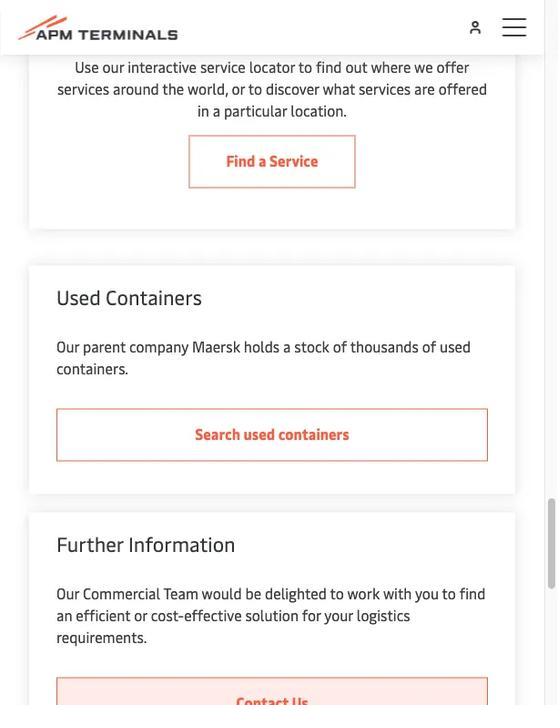 Task type: vqa. For each thing, say whether or not it's contained in the screenshot.
"standards"
no



Task type: describe. For each thing, give the bounding box(es) containing it.
a inside use our interactive service locator to find out where we offer services around the world, or to discover what services are offered in a particular location.
[[213, 101, 221, 121]]

work
[[348, 584, 380, 604]]

maersk
[[192, 337, 241, 357]]

efficient
[[76, 606, 131, 626]]

particular
[[224, 101, 287, 121]]

or inside use our interactive service locator to find out where we offer services around the world, or to discover what services are offered in a particular location.
[[232, 79, 245, 99]]

solution
[[246, 606, 299, 626]]

use
[[75, 58, 99, 77]]

holds
[[244, 337, 280, 357]]

used inside our parent company maersk holds a stock of thousands of used containers.
[[440, 337, 471, 357]]

we
[[415, 58, 434, 77]]

our for used containers
[[57, 337, 79, 357]]

service
[[270, 151, 319, 171]]

containers
[[279, 424, 350, 444]]

search used containers
[[195, 424, 350, 444]]

offered
[[439, 79, 488, 99]]

would
[[202, 584, 242, 604]]

service
[[200, 58, 246, 77]]

effective
[[184, 606, 242, 626]]

commercial
[[83, 584, 161, 604]]

1 services from the left
[[57, 79, 109, 99]]

you
[[416, 584, 439, 604]]

logistics
[[357, 606, 411, 626]]

further information
[[57, 531, 236, 558]]

in
[[198, 101, 209, 121]]

be
[[246, 584, 262, 604]]

a inside find a service link
[[259, 151, 267, 171]]

are
[[415, 79, 436, 99]]

team
[[164, 584, 199, 604]]

to up your
[[330, 584, 344, 604]]

2 of from the left
[[423, 337, 437, 357]]

discover
[[266, 79, 320, 99]]

for
[[302, 606, 321, 626]]

find inside our commercial team would be delighted to work with you to find an efficient or cost-effective solution for your logistics requirements.
[[460, 584, 486, 604]]

with
[[384, 584, 412, 604]]

where
[[371, 58, 411, 77]]

world,
[[188, 79, 228, 99]]

used
[[57, 284, 101, 310]]



Task type: locate. For each thing, give the bounding box(es) containing it.
2 vertical spatial a
[[284, 337, 291, 357]]

1 vertical spatial used
[[244, 424, 275, 444]]

a right in
[[213, 101, 221, 121]]

0 horizontal spatial a
[[213, 101, 221, 121]]

our up an
[[57, 584, 79, 604]]

0 horizontal spatial or
[[134, 606, 148, 626]]

0 vertical spatial our
[[57, 337, 79, 357]]

0 vertical spatial a
[[213, 101, 221, 121]]

our
[[103, 58, 124, 77]]

0 horizontal spatial used
[[244, 424, 275, 444]]

containers
[[106, 284, 202, 310]]

thousands
[[351, 337, 419, 357]]

around
[[113, 79, 159, 99]]

1 horizontal spatial services
[[359, 79, 411, 99]]

of right stock
[[333, 337, 347, 357]]

used
[[440, 337, 471, 357], [244, 424, 275, 444]]

of right the thousands
[[423, 337, 437, 357]]

use our interactive service locator to find out where we offer services around the world, or to discover what services are offered in a particular location.
[[57, 58, 488, 121]]

find
[[226, 151, 256, 171]]

services down use
[[57, 79, 109, 99]]

parent
[[83, 337, 126, 357]]

containers.
[[57, 359, 129, 379]]

find inside use our interactive service locator to find out where we offer services around the world, or to discover what services are offered in a particular location.
[[316, 58, 342, 77]]

find up what
[[316, 58, 342, 77]]

find right you on the bottom right of page
[[460, 584, 486, 604]]

to up particular
[[249, 79, 263, 99]]

find a service
[[226, 151, 319, 171]]

stock
[[295, 337, 330, 357]]

used right the thousands
[[440, 337, 471, 357]]

1 of from the left
[[333, 337, 347, 357]]

1 horizontal spatial a
[[259, 151, 267, 171]]

our commercial team would be delighted to work with you to find an efficient or cost-effective solution for your logistics requirements.
[[57, 584, 486, 648]]

services
[[57, 79, 109, 99], [359, 79, 411, 99]]

find
[[316, 58, 342, 77], [460, 584, 486, 604]]

our inside our commercial team would be delighted to work with you to find an efficient or cost-effective solution for your logistics requirements.
[[57, 584, 79, 604]]

1 our from the top
[[57, 337, 79, 357]]

1 vertical spatial find
[[460, 584, 486, 604]]

your
[[325, 606, 354, 626]]

a
[[213, 101, 221, 121], [259, 151, 267, 171], [284, 337, 291, 357]]

1 vertical spatial or
[[134, 606, 148, 626]]

our for further information
[[57, 584, 79, 604]]

0 vertical spatial or
[[232, 79, 245, 99]]

0 horizontal spatial services
[[57, 79, 109, 99]]

the
[[163, 79, 184, 99]]

1 horizontal spatial find
[[460, 584, 486, 604]]

interactive
[[128, 58, 197, 77]]

to right you on the bottom right of page
[[443, 584, 457, 604]]

a right find
[[259, 151, 267, 171]]

used right search
[[244, 424, 275, 444]]

offer
[[437, 58, 470, 77]]

0 horizontal spatial of
[[333, 337, 347, 357]]

delighted
[[265, 584, 327, 604]]

our
[[57, 337, 79, 357], [57, 584, 79, 604]]

1 horizontal spatial of
[[423, 337, 437, 357]]

2 services from the left
[[359, 79, 411, 99]]

our up containers.
[[57, 337, 79, 357]]

1 vertical spatial our
[[57, 584, 79, 604]]

company
[[129, 337, 189, 357]]

search
[[195, 424, 241, 444]]

further
[[57, 531, 124, 558]]

services down the where
[[359, 79, 411, 99]]

what
[[323, 79, 356, 99]]

locator
[[249, 58, 296, 77]]

2 horizontal spatial a
[[284, 337, 291, 357]]

2 our from the top
[[57, 584, 79, 604]]

an
[[57, 606, 72, 626]]

cost-
[[151, 606, 184, 626]]

used containers
[[57, 284, 202, 310]]

a inside our parent company maersk holds a stock of thousands of used containers.
[[284, 337, 291, 357]]

0 horizontal spatial find
[[316, 58, 342, 77]]

our inside our parent company maersk holds a stock of thousands of used containers.
[[57, 337, 79, 357]]

out
[[346, 58, 368, 77]]

our parent company maersk holds a stock of thousands of used containers.
[[57, 337, 471, 379]]

a left stock
[[284, 337, 291, 357]]

location.
[[291, 101, 347, 121]]

0 vertical spatial used
[[440, 337, 471, 357]]

or left cost-
[[134, 606, 148, 626]]

requirements.
[[57, 628, 147, 648]]

or down service on the top left of page
[[232, 79, 245, 99]]

to
[[299, 58, 313, 77], [249, 79, 263, 99], [330, 584, 344, 604], [443, 584, 457, 604]]

search used containers link
[[57, 409, 489, 462]]

to up discover
[[299, 58, 313, 77]]

information
[[128, 531, 236, 558]]

1 horizontal spatial or
[[232, 79, 245, 99]]

find a service link
[[189, 136, 356, 189]]

1 horizontal spatial used
[[440, 337, 471, 357]]

or
[[232, 79, 245, 99], [134, 606, 148, 626]]

1 vertical spatial a
[[259, 151, 267, 171]]

of
[[333, 337, 347, 357], [423, 337, 437, 357]]

or inside our commercial team would be delighted to work with you to find an efficient or cost-effective solution for your logistics requirements.
[[134, 606, 148, 626]]

0 vertical spatial find
[[316, 58, 342, 77]]



